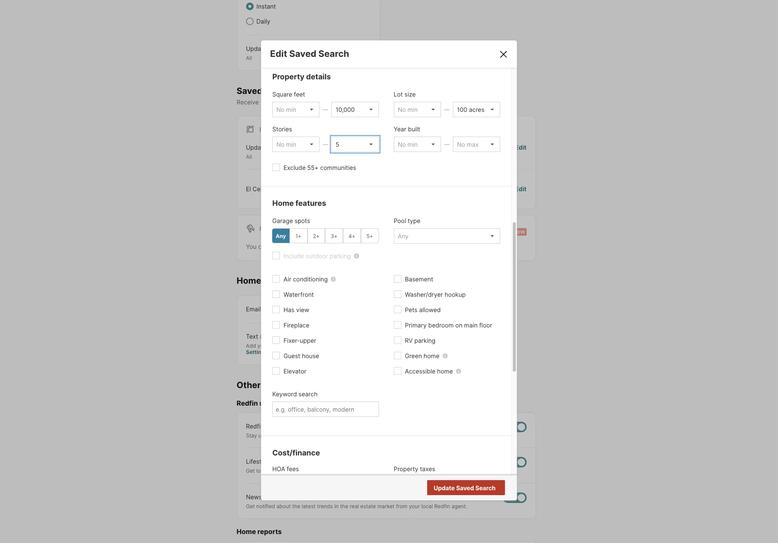 Task type: vqa. For each thing, say whether or not it's contained in the screenshot.
Basement
yes



Task type: locate. For each thing, give the bounding box(es) containing it.
0 horizontal spatial your
[[258, 342, 269, 349]]

0 vertical spatial no
[[457, 185, 465, 193]]

taxes
[[420, 465, 435, 473]]

saved up include
[[290, 243, 307, 250]]

saved inside saved searches receive timely notifications based on your preferred search filters.
[[237, 86, 263, 96]]

design
[[377, 468, 393, 474]]

get
[[246, 468, 255, 474], [246, 503, 255, 509]]

search up e.g. office, balcony, modern text box
[[299, 390, 318, 398]]

1 vertical spatial home
[[237, 275, 261, 286]]

to
[[266, 432, 271, 439], [374, 432, 379, 439]]

option group containing any
[[272, 228, 379, 243]]

0 vertical spatial property
[[272, 72, 305, 81]]

0 vertical spatial update
[[246, 45, 267, 52]]

no for no emails
[[457, 185, 465, 193]]

1 horizontal spatial in
[[335, 503, 339, 509]]

2 for from the top
[[260, 225, 271, 232]]

buy
[[380, 432, 389, 439]]

on inside saved searches receive timely notifications based on your preferred search filters.
[[335, 99, 342, 106]]

local inside newsletter from my agent get notified about the latest trends in the real estate market from your local redfin agent.
[[422, 503, 433, 509]]

tours
[[263, 275, 286, 286]]

1 horizontal spatial property
[[394, 465, 419, 473]]

saved left 'results'
[[456, 484, 474, 492]]

saved up property details
[[289, 48, 317, 59]]

to left buy
[[374, 432, 379, 439]]

1 horizontal spatial the
[[340, 503, 349, 509]]

my
[[293, 493, 302, 501]]

date
[[273, 432, 284, 439]]

0 vertical spatial searches
[[265, 86, 304, 96]]

1 vertical spatial all
[[246, 154, 252, 160]]

saved up the receive
[[237, 86, 263, 96]]

1 vertical spatial home
[[437, 368, 453, 375]]

property
[[272, 72, 305, 81], [394, 465, 419, 473]]

0 vertical spatial your
[[344, 99, 356, 106]]

stay
[[246, 432, 257, 439]]

3+ radio
[[325, 228, 343, 243]]

0 vertical spatial agent.
[[480, 432, 496, 439]]

from up about
[[279, 493, 292, 501]]

include outdoor parking
[[284, 252, 351, 260]]

preferred
[[358, 99, 384, 106]]

updates
[[260, 399, 287, 407]]

1 vertical spatial no
[[466, 485, 474, 492]]

you
[[246, 243, 257, 250]]

the
[[292, 503, 301, 509], [340, 503, 349, 509]]

redfin for redfin updates
[[237, 399, 258, 407]]

1 vertical spatial update
[[246, 144, 267, 151]]

waterfront
[[284, 291, 314, 298]]

no
[[457, 185, 465, 193], [466, 485, 474, 492]]

for for for sale
[[260, 126, 271, 133]]

1 vertical spatial update types all
[[246, 144, 284, 160]]

tips
[[277, 458, 288, 465]]

1 horizontal spatial to
[[374, 432, 379, 439]]

update saved search button
[[427, 480, 505, 495]]

update types all down daily
[[246, 45, 284, 61]]

2 update types all from the top
[[246, 144, 284, 160]]

edit
[[270, 48, 287, 59], [515, 144, 527, 151], [515, 185, 527, 193]]

1 horizontal spatial local
[[422, 503, 433, 509]]

all up el
[[246, 154, 252, 160]]

edit inside dialog
[[270, 48, 287, 59]]

None checkbox
[[503, 422, 527, 432], [503, 457, 527, 468], [503, 422, 527, 432], [503, 457, 527, 468]]

Any radio
[[272, 228, 290, 243]]

get down newsletter
[[246, 503, 255, 509]]

add
[[246, 342, 256, 349]]

1 vertical spatial edit button
[[515, 184, 527, 193]]

0 horizontal spatial property
[[272, 72, 305, 81]]

0 vertical spatial all
[[246, 55, 252, 61]]

fixer-upper
[[284, 337, 316, 344]]

receive
[[237, 99, 259, 106]]

home inside edit saved search dialog
[[272, 199, 294, 208]]

2 get from the top
[[246, 503, 255, 509]]

get inside 'lifestyle & tips get local insights, home improvement tips, style and design resources.'
[[246, 468, 255, 474]]

features,
[[339, 432, 360, 439]]

— for lot size
[[445, 106, 450, 113]]

in up the house
[[307, 342, 312, 349]]

2 vertical spatial your
[[409, 503, 420, 509]]

0 vertical spatial search
[[386, 99, 405, 106]]

for left the rent
[[260, 225, 271, 232]]

1+ radio
[[290, 228, 307, 243]]

on right 'date'
[[285, 432, 292, 439]]

0 vertical spatial redfin
[[237, 399, 258, 407]]

2+ radio
[[307, 228, 325, 243]]

1 horizontal spatial on
[[335, 99, 342, 106]]

local
[[256, 468, 268, 474], [422, 503, 433, 509]]

1 edit button from the top
[[515, 143, 527, 160]]

2 types from the top
[[269, 144, 284, 151]]

edit for edit saved search
[[270, 48, 287, 59]]

redfin up stay
[[246, 422, 264, 430]]

and right tools
[[328, 432, 337, 439]]

0 horizontal spatial emails
[[263, 380, 290, 390]]

and right style
[[366, 468, 375, 474]]

1 to from the left
[[266, 432, 271, 439]]

1 vertical spatial property
[[394, 465, 419, 473]]

agent. right an
[[480, 432, 496, 439]]

in right trends
[[335, 503, 339, 509]]

types down for sale
[[269, 144, 284, 151]]

0 vertical spatial home
[[272, 199, 294, 208]]

other
[[237, 380, 261, 390]]

parking
[[330, 252, 351, 260], [415, 337, 436, 344]]

1 horizontal spatial search
[[386, 99, 405, 106]]

local inside 'lifestyle & tips get local insights, home improvement tips, style and design resources.'
[[256, 468, 268, 474]]

pets
[[405, 306, 418, 314]]

2 edit button from the top
[[515, 184, 527, 193]]

option group
[[272, 228, 379, 243]]

to right 'up'
[[266, 432, 271, 439]]

searches
[[265, 86, 304, 96], [309, 243, 335, 250]]

0 vertical spatial in
[[307, 342, 312, 349]]

add your phone number in
[[246, 342, 313, 349]]

no inside button
[[466, 485, 474, 492]]

1 horizontal spatial and
[[366, 468, 375, 474]]

1+
[[296, 233, 301, 239]]

home left the reports
[[237, 528, 256, 536]]

1 horizontal spatial from
[[396, 503, 408, 509]]

the left real
[[340, 503, 349, 509]]

on right based
[[335, 99, 342, 106]]

searching
[[354, 243, 381, 250]]

0 vertical spatial local
[[256, 468, 268, 474]]

redfin inside redfin news stay up to date on redfin's tools and features, how to buy or sell a home, and connect with an agent.
[[246, 422, 264, 430]]

edit for edit button related to no emails
[[515, 185, 527, 193]]

1 horizontal spatial search
[[476, 484, 496, 492]]

2 vertical spatial home
[[291, 468, 305, 474]]

home for green home
[[424, 352, 440, 360]]

in inside newsletter from my agent get notified about the latest trends in the real estate market from your local redfin agent.
[[335, 503, 339, 509]]

2 vertical spatial redfin
[[435, 503, 450, 509]]

1 horizontal spatial your
[[344, 99, 356, 106]]

on left main on the right bottom of the page
[[456, 322, 463, 329]]

update down for sale
[[246, 144, 267, 151]]

search inside button
[[476, 484, 496, 492]]

1 vertical spatial types
[[269, 144, 284, 151]]

1 horizontal spatial parking
[[415, 337, 436, 344]]

edit button
[[515, 143, 527, 160], [515, 184, 527, 193]]

1 horizontal spatial emails
[[467, 185, 485, 193]]

edit button for update types
[[515, 143, 527, 160]]

local down taxes
[[422, 503, 433, 509]]

redfin inside newsletter from my agent get notified about the latest trends in the real estate market from your local redfin agent.
[[435, 503, 450, 509]]

newsletter from my agent get notified about the latest trends in the real estate market from your local redfin agent.
[[246, 493, 467, 509]]

2 to from the left
[[374, 432, 379, 439]]

55+
[[308, 164, 319, 172]]

on for searches
[[335, 99, 342, 106]]

0 horizontal spatial to
[[266, 432, 271, 439]]

home
[[272, 199, 294, 208], [237, 275, 261, 286], [237, 528, 256, 536]]

1 vertical spatial on
[[456, 322, 463, 329]]

has
[[284, 306, 295, 314]]

2 horizontal spatial on
[[456, 322, 463, 329]]

0 horizontal spatial the
[[292, 503, 301, 509]]

for left 'sale'
[[260, 126, 271, 133]]

0 horizontal spatial parking
[[330, 252, 351, 260]]

local down lifestyle
[[256, 468, 268, 474]]

— for square feet
[[323, 106, 328, 113]]

0 horizontal spatial agent.
[[452, 503, 467, 509]]

2 horizontal spatial and
[[428, 432, 438, 439]]

0 vertical spatial search
[[319, 48, 349, 59]]

account
[[313, 342, 335, 349]]

text
[[246, 333, 258, 340]]

0 horizontal spatial no
[[457, 185, 465, 193]]

4+
[[349, 233, 356, 239]]

property up square feet
[[272, 72, 305, 81]]

2 vertical spatial on
[[285, 432, 292, 439]]

searches up notifications
[[265, 86, 304, 96]]

search down the "lot"
[[386, 99, 405, 106]]

0 vertical spatial edit
[[270, 48, 287, 59]]

0 horizontal spatial search
[[319, 48, 349, 59]]

get inside newsletter from my agent get notified about the latest trends in the real estate market from your local redfin agent.
[[246, 503, 255, 509]]

1 vertical spatial agent.
[[452, 503, 467, 509]]

get down lifestyle
[[246, 468, 255, 474]]

other emails
[[237, 380, 290, 390]]

1 vertical spatial search
[[299, 390, 318, 398]]

0 horizontal spatial local
[[256, 468, 268, 474]]

0 horizontal spatial search
[[299, 390, 318, 398]]

your right the market
[[409, 503, 420, 509]]

0 vertical spatial for
[[260, 126, 271, 133]]

news
[[266, 422, 281, 430]]

0 vertical spatial edit button
[[515, 143, 527, 160]]

0 horizontal spatial from
[[279, 493, 292, 501]]

your up settings
[[258, 342, 269, 349]]

parking down while on the left top of the page
[[330, 252, 351, 260]]

green
[[405, 352, 422, 360]]

1 get from the top
[[246, 468, 255, 474]]

create
[[270, 243, 288, 250]]

and
[[328, 432, 337, 439], [428, 432, 438, 439], [366, 468, 375, 474]]

1 for from the top
[[260, 126, 271, 133]]

searches up include outdoor parking at the top left of page
[[309, 243, 335, 250]]

search
[[386, 99, 405, 106], [299, 390, 318, 398]]

2 horizontal spatial your
[[409, 503, 420, 509]]

daily
[[257, 18, 270, 25]]

air
[[284, 276, 291, 283]]

and right home,
[[428, 432, 438, 439]]

property right design
[[394, 465, 419, 473]]

parking up the green home
[[415, 337, 436, 344]]

on inside redfin news stay up to date on redfin's tools and features, how to buy or sell a home, and connect with an agent.
[[285, 432, 292, 439]]

emails
[[467, 185, 485, 193], [263, 380, 290, 390]]

0 vertical spatial from
[[279, 493, 292, 501]]

from
[[279, 493, 292, 501], [396, 503, 408, 509]]

update down taxes
[[434, 484, 455, 492]]

2 vertical spatial home
[[237, 528, 256, 536]]

1 horizontal spatial agent.
[[480, 432, 496, 439]]

update types all down for sale
[[246, 144, 284, 160]]

0 vertical spatial on
[[335, 99, 342, 106]]

update down daily option at top
[[246, 45, 267, 52]]

0 vertical spatial home
[[424, 352, 440, 360]]

1 vertical spatial local
[[422, 503, 433, 509]]

agent. inside newsletter from my agent get notified about the latest trends in the real estate market from your local redfin agent.
[[452, 503, 467, 509]]

0 horizontal spatial searches
[[265, 86, 304, 96]]

0 vertical spatial get
[[246, 468, 255, 474]]

1 vertical spatial redfin
[[246, 422, 264, 430]]

1 vertical spatial search
[[476, 484, 496, 492]]

0 horizontal spatial on
[[285, 432, 292, 439]]

1 vertical spatial get
[[246, 503, 255, 509]]

view
[[296, 306, 309, 314]]

home up the accessible home
[[424, 352, 440, 360]]

home left tours
[[237, 275, 261, 286]]

on
[[335, 99, 342, 106], [456, 322, 463, 329], [285, 432, 292, 439]]

from right the market
[[396, 503, 408, 509]]

resources.
[[395, 468, 421, 474]]

your inside saved searches receive timely notifications based on your preferred search filters.
[[344, 99, 356, 106]]

market
[[378, 503, 395, 509]]

1 vertical spatial in
[[335, 503, 339, 509]]

no for no results
[[466, 485, 474, 492]]

redfin down other
[[237, 399, 258, 407]]

2 vertical spatial edit
[[515, 185, 527, 193]]

agent. down update saved search
[[452, 503, 467, 509]]

main
[[464, 322, 478, 329]]

1 vertical spatial edit
[[515, 144, 527, 151]]

home down the test
[[272, 199, 294, 208]]

home right accessible
[[437, 368, 453, 375]]

redfin down update saved search
[[435, 503, 450, 509]]

None checkbox
[[503, 492, 527, 503]]

agent. inside redfin news stay up to date on redfin's tools and features, how to buy or sell a home, and connect with an agent.
[[480, 432, 496, 439]]

1 vertical spatial for
[[260, 225, 271, 232]]

0 vertical spatial update types all
[[246, 45, 284, 61]]

.
[[412, 243, 413, 250]]

1 vertical spatial emails
[[263, 380, 290, 390]]

0 vertical spatial types
[[269, 45, 284, 52]]

0 vertical spatial emails
[[467, 185, 485, 193]]

2 vertical spatial update
[[434, 484, 455, 492]]

the down my at the bottom left
[[292, 503, 301, 509]]

connect
[[439, 432, 459, 439]]

home down cost/finance
[[291, 468, 305, 474]]

all down daily option at top
[[246, 55, 252, 61]]

lot size
[[394, 91, 416, 98]]

types down daily
[[269, 45, 284, 52]]

1 horizontal spatial no
[[466, 485, 474, 492]]

1 horizontal spatial searches
[[309, 243, 335, 250]]

property for property taxes
[[394, 465, 419, 473]]

list box
[[272, 102, 320, 117], [332, 102, 379, 117], [394, 102, 441, 117], [453, 102, 500, 117], [272, 137, 320, 152], [332, 137, 379, 152], [394, 137, 441, 152], [453, 137, 500, 152], [394, 228, 500, 244]]

newsletter
[[246, 493, 277, 501]]

your left preferred
[[344, 99, 356, 106]]



Task type: describe. For each thing, give the bounding box(es) containing it.
on for news
[[285, 432, 292, 439]]

fixer-
[[284, 337, 300, 344]]

include
[[284, 252, 304, 260]]

basement
[[405, 276, 433, 283]]

update saved search
[[434, 484, 496, 492]]

lifestyle & tips get local insights, home improvement tips, style and design resources.
[[246, 458, 421, 474]]

redfin news stay up to date on redfin's tools and features, how to buy or sell a home, and connect with an agent.
[[246, 422, 496, 439]]

primary bedroom on main floor
[[405, 322, 493, 329]]

while
[[337, 243, 352, 250]]

edit button for no emails
[[515, 184, 527, 193]]

tools
[[314, 432, 326, 439]]

home,
[[412, 432, 427, 439]]

home for home tours
[[237, 275, 261, 286]]

rv
[[405, 337, 413, 344]]

results
[[475, 485, 495, 492]]

phone
[[270, 342, 286, 349]]

allowed
[[419, 306, 441, 314]]

outdoor
[[306, 252, 328, 260]]

and inside 'lifestyle & tips get local insights, home improvement tips, style and design resources.'
[[366, 468, 375, 474]]

an
[[473, 432, 479, 439]]

features
[[296, 199, 326, 208]]

search for update saved search
[[476, 484, 496, 492]]

searches inside saved searches receive timely notifications based on your preferred search filters.
[[265, 86, 304, 96]]

1 update types all from the top
[[246, 45, 284, 61]]

home for home reports
[[237, 528, 256, 536]]

how
[[362, 432, 372, 439]]

for sale
[[260, 126, 288, 133]]

style
[[353, 468, 364, 474]]

year
[[394, 125, 407, 133]]

1 vertical spatial searches
[[309, 243, 335, 250]]

reports
[[258, 528, 282, 536]]

number
[[287, 342, 306, 349]]

4+ radio
[[343, 228, 361, 243]]

2 all from the top
[[246, 154, 252, 160]]

e.g. office, balcony, modern text field
[[276, 406, 376, 413]]

insights,
[[269, 468, 290, 474]]

or
[[391, 432, 396, 439]]

text (sms)
[[246, 333, 277, 340]]

rentals
[[392, 243, 412, 250]]

(sms)
[[260, 333, 277, 340]]

property for property details
[[272, 72, 305, 81]]

Daily radio
[[246, 18, 254, 25]]

garage
[[272, 217, 293, 225]]

a
[[407, 432, 410, 439]]

account settings link
[[246, 342, 335, 355]]

hookup
[[445, 291, 466, 298]]

edit for edit button corresponding to update types
[[515, 144, 527, 151]]

emails for other emails
[[263, 380, 290, 390]]

Instant radio
[[246, 3, 254, 10]]

notified
[[256, 503, 275, 509]]

1 vertical spatial your
[[258, 342, 269, 349]]

accessible
[[405, 368, 436, 375]]

redfin's
[[293, 432, 313, 439]]

estate
[[361, 503, 376, 509]]

guest house
[[284, 352, 319, 360]]

home for home features
[[272, 199, 294, 208]]

redfin for redfin news stay up to date on redfin's tools and features, how to buy or sell a home, and connect with an agent.
[[246, 422, 264, 430]]

upper
[[300, 337, 316, 344]]

improvement
[[307, 468, 339, 474]]

built
[[408, 125, 420, 133]]

your inside newsletter from my agent get notified about the latest trends in the real estate market from your local redfin agent.
[[409, 503, 420, 509]]

agent
[[304, 493, 320, 501]]

update inside button
[[434, 484, 455, 492]]

lot
[[394, 91, 403, 98]]

air conditioning
[[284, 276, 328, 283]]

sell
[[397, 432, 406, 439]]

no emails
[[457, 185, 485, 193]]

0 horizontal spatial in
[[307, 342, 312, 349]]

1 all from the top
[[246, 55, 252, 61]]

1
[[288, 185, 291, 193]]

1 types from the top
[[269, 45, 284, 52]]

latest
[[302, 503, 316, 509]]

stories
[[272, 125, 292, 133]]

email
[[246, 305, 261, 313]]

rv parking
[[405, 337, 436, 344]]

pool
[[394, 217, 406, 225]]

guest
[[284, 352, 300, 360]]

0 vertical spatial parking
[[330, 252, 351, 260]]

instant
[[257, 3, 276, 10]]

exclude
[[284, 164, 306, 172]]

1 vertical spatial from
[[396, 503, 408, 509]]

property details
[[272, 72, 331, 81]]

1 the from the left
[[292, 503, 301, 509]]

timely
[[261, 99, 278, 106]]

emails for no emails
[[467, 185, 485, 193]]

trends
[[317, 503, 333, 509]]

home tours
[[237, 275, 286, 286]]

elevator
[[284, 368, 307, 375]]

5+
[[367, 233, 373, 239]]

1 vertical spatial parking
[[415, 337, 436, 344]]

2 the from the left
[[340, 503, 349, 509]]

— for stories
[[323, 141, 328, 148]]

— for year built
[[445, 141, 450, 148]]

pool type
[[394, 217, 421, 225]]

home inside 'lifestyle & tips get local insights, home improvement tips, style and design resources.'
[[291, 468, 305, 474]]

0 horizontal spatial and
[[328, 432, 337, 439]]

conditioning
[[293, 276, 328, 283]]

5+ radio
[[361, 228, 379, 243]]

search inside edit saved search dialog
[[299, 390, 318, 398]]

home reports
[[237, 528, 282, 536]]

communities
[[320, 164, 356, 172]]

search inside saved searches receive timely notifications based on your preferred search filters.
[[386, 99, 405, 106]]

option group inside edit saved search dialog
[[272, 228, 379, 243]]

on inside edit saved search dialog
[[456, 322, 463, 329]]

accessible home
[[405, 368, 453, 375]]

about
[[277, 503, 291, 509]]

property taxes
[[394, 465, 435, 473]]

settings
[[246, 349, 268, 355]]

edit saved search
[[270, 48, 349, 59]]

garage spots
[[272, 217, 310, 225]]

size
[[405, 91, 416, 98]]

rent
[[273, 225, 289, 232]]

pets allowed
[[405, 306, 441, 314]]

saved inside button
[[456, 484, 474, 492]]

has view
[[284, 306, 309, 314]]

hoa fees
[[272, 465, 299, 473]]

filters.
[[407, 99, 424, 106]]

search for edit saved search
[[319, 48, 349, 59]]

home features
[[272, 199, 326, 208]]

edit saved search element
[[270, 48, 490, 59]]

with
[[461, 432, 471, 439]]

type
[[408, 217, 421, 225]]

tips,
[[341, 468, 351, 474]]

details
[[306, 72, 331, 81]]

home for accessible home
[[437, 368, 453, 375]]

edit saved search dialog
[[261, 41, 517, 543]]

el
[[246, 185, 251, 193]]

you can create saved searches while searching for rentals .
[[246, 243, 413, 250]]

for for for rent
[[260, 225, 271, 232]]

fees
[[287, 465, 299, 473]]

bedroom
[[429, 322, 454, 329]]

any
[[276, 233, 286, 239]]



